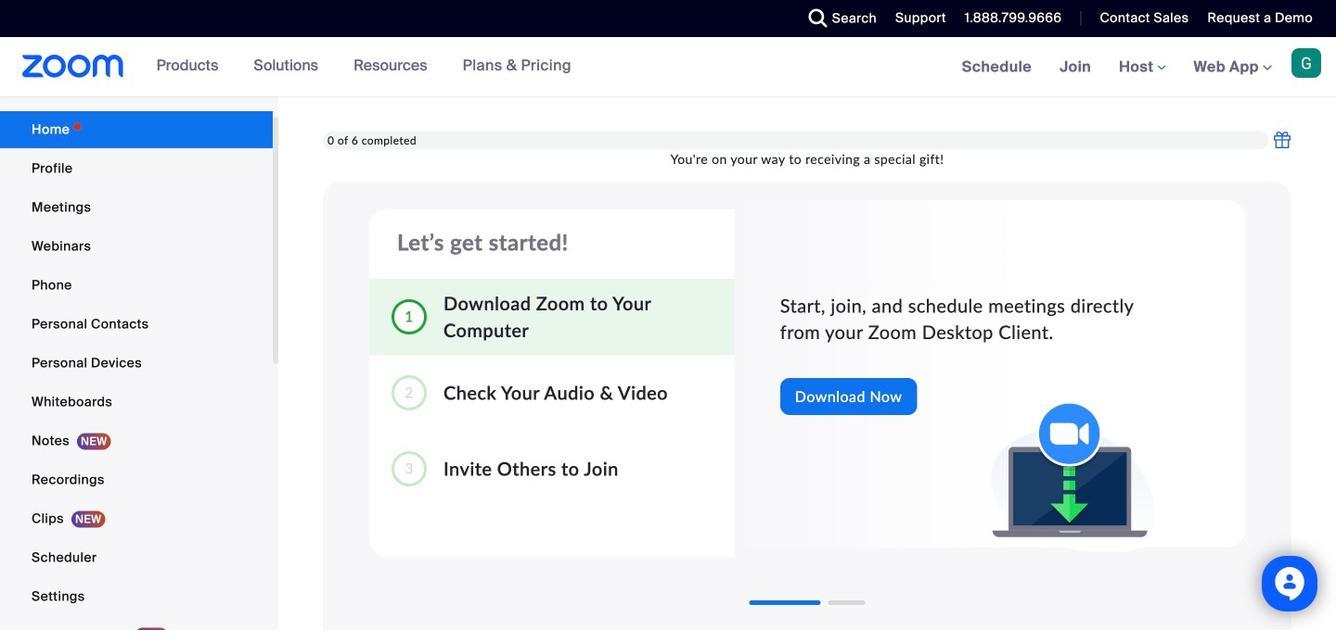 Task type: describe. For each thing, give the bounding box(es) containing it.
personal menu menu
[[0, 111, 273, 631]]

zoom logo image
[[22, 55, 124, 78]]

meetings navigation
[[948, 37, 1336, 98]]



Task type: locate. For each thing, give the bounding box(es) containing it.
profile picture image
[[1292, 48, 1321, 78]]

banner
[[0, 37, 1336, 98]]

product information navigation
[[143, 37, 585, 96]]



